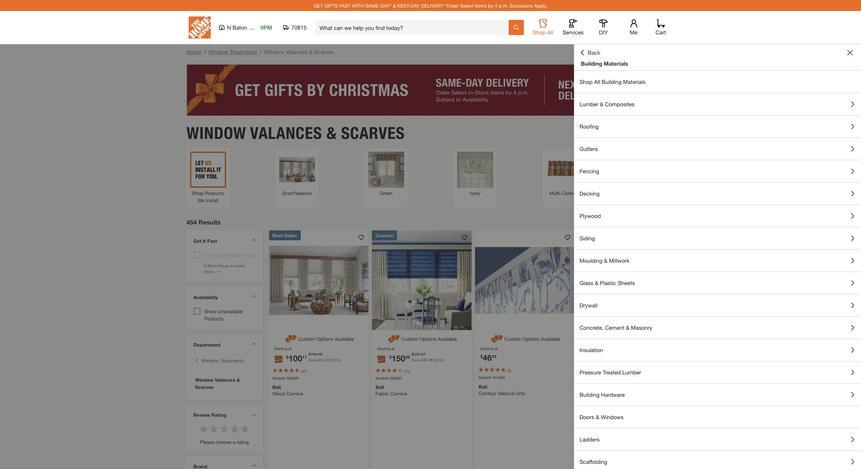 Task type: describe. For each thing, give the bounding box(es) containing it.
save for 150
[[412, 358, 420, 362]]

please
[[200, 439, 214, 445]]

-
[[602, 356, 606, 365]]

it
[[203, 238, 206, 244]]

polyester
[[620, 398, 641, 404]]

all for shop all building materials
[[595, 78, 601, 85]]

150
[[392, 354, 406, 363]]

concrete, cement & masonry button
[[575, 317, 862, 339]]

expert.
[[838, 325, 851, 330]]

show unavailable products link
[[205, 308, 243, 322]]

insulation
[[580, 347, 604, 353]]

( for bali contour valance only
[[508, 368, 509, 373]]

siding
[[580, 235, 596, 242]]

contour valance only image
[[476, 230, 575, 330]]

$ inside $ 100 17
[[286, 355, 289, 360]]

curtain
[[642, 398, 658, 404]]

materials inside 'shop all building materials' link
[[624, 78, 646, 85]]

*order
[[445, 3, 459, 8]]

2 star symbol image from the left
[[209, 424, 219, 434]]

please choose a rating
[[200, 439, 249, 445]]

diy
[[600, 29, 608, 35]]

treated
[[603, 369, 621, 376]]

window inside "window valances & scarves"
[[195, 377, 214, 383]]

window treatments
[[202, 358, 244, 364]]

231
[[414, 352, 420, 356]]

doors & windows link
[[575, 406, 862, 428]]

available for 150
[[438, 336, 457, 342]]

today
[[242, 252, 255, 258]]

49
[[492, 354, 497, 359]]

( for bali wood cornice
[[301, 369, 302, 373]]

$ inside $ 150 39
[[390, 355, 392, 360]]

4 star symbol image from the left
[[230, 424, 240, 434]]

35 for 150
[[435, 358, 439, 362]]

0 vertical spatial valances
[[286, 49, 308, 55]]

with
[[352, 3, 364, 8]]

lumber inside lumber & composites "button"
[[580, 101, 599, 107]]

1 vertical spatial treatments
[[221, 358, 244, 364]]

starting at $ 46 49
[[481, 346, 498, 363]]

custom options available for 150
[[402, 336, 457, 342]]

composites
[[605, 101, 635, 107]]

multi-
[[550, 190, 562, 196]]

model# for eclipse canova blackout polyester curtain valance
[[582, 383, 595, 387]]

options for 150
[[420, 336, 437, 342]]

eclipse canova blackout polyester curtain valance
[[582, 391, 658, 411]]

0 horizontal spatial home
[[187, 49, 201, 55]]

rod pocket valance image
[[636, 152, 672, 188]]

get it fast link
[[190, 234, 259, 250]]

97 inside $ 10 97 - $ 11 30
[[596, 357, 600, 362]]

1 vertical spatial window treatments link
[[202, 357, 244, 364]]

0 vertical spatial materials
[[604, 60, 629, 67]]

save for 100
[[309, 358, 317, 362]]

lumber inside pressure treated lumber button
[[623, 369, 642, 376]]

windows
[[601, 414, 624, 420]]

custom for bali fabric cornice
[[402, 336, 419, 342]]

delivery free
[[592, 425, 609, 438]]

10299042x021bu
[[596, 383, 627, 387]]

1 horizontal spatial scarves
[[314, 49, 334, 55]]

bali for 100
[[273, 384, 281, 390]]

53
[[320, 358, 325, 362]]

$ 154 . 10 save $ 53 . 93 ( 35 %)
[[309, 352, 341, 362]]

starting inside starting at $ 46 49
[[481, 346, 494, 351]]

( for eclipse canova blackout polyester curtain valance
[[611, 376, 612, 380]]

) for bali fabric cornice
[[410, 369, 410, 373]]

availability
[[194, 294, 218, 300]]

items
[[475, 3, 487, 8]]

products inside show unavailable products
[[205, 316, 224, 322]]

options for 100
[[317, 336, 334, 342]]

$ inside starting at $ 46 49
[[481, 354, 483, 359]]

chocolate image
[[659, 335, 674, 350]]

back
[[588, 49, 601, 56]]

shop all building materials
[[580, 78, 646, 85]]

shop for shop all building materials
[[580, 78, 593, 85]]

17
[[303, 355, 307, 360]]

glass & plastic sheets button
[[575, 272, 862, 294]]

more options icon image for 150
[[387, 334, 402, 344]]

$ down insulation
[[584, 357, 586, 362]]

delivery
[[592, 425, 609, 430]]

at up the 100
[[289, 346, 292, 351]]

39
[[406, 355, 410, 360]]

70815 button
[[283, 24, 307, 31]]

contour
[[479, 390, 497, 396]]

%) for 100
[[336, 358, 341, 362]]

baton
[[233, 24, 247, 31]]

available shipping image
[[582, 425, 589, 432]]

masonry
[[632, 324, 653, 331]]

( 24 )
[[611, 376, 617, 380]]

9pm
[[261, 24, 272, 31]]

get gifts fast with same-day* & next-day delivery *order select items by 4 p.m. exclusions apply.
[[314, 3, 548, 8]]

1 vertical spatial valances
[[250, 123, 322, 143]]

( 3 )
[[508, 368, 512, 373]]

( inside $ 154 . 10 save $ 53 . 93 ( 35 %)
[[331, 358, 332, 362]]

store
[[229, 252, 241, 258]]

drywall button
[[575, 295, 862, 317]]

model# 10299042x021bu
[[582, 383, 627, 387]]

shop products we install link
[[190, 152, 226, 204]]

at up 150
[[392, 346, 395, 351]]

bali fabric cornice
[[376, 384, 408, 397]]

at inside starting at $ 46 49
[[495, 346, 498, 351]]

scarf/valance link
[[279, 152, 315, 197]]

$ down 37
[[422, 358, 424, 362]]

window valances & scarves inside window valances & scarves link
[[195, 377, 240, 390]]

get
[[314, 3, 323, 8]]

%) for 150
[[439, 358, 444, 362]]

pressure treated lumber button
[[575, 362, 862, 384]]

cart
[[656, 29, 667, 35]]

choose
[[216, 439, 232, 445]]

5 star symbol image from the left
[[240, 424, 250, 434]]

n
[[227, 24, 231, 31]]

a for choose
[[233, 439, 235, 445]]

install
[[206, 197, 219, 203]]

gold image
[[640, 335, 655, 350]]

glass & plastic sheets
[[580, 280, 635, 286]]

best
[[273, 232, 283, 238]]

n baton rouge
[[227, 24, 265, 31]]

feedback link image
[[853, 116, 862, 153]]

best seller
[[273, 232, 297, 238]]

in stock at store today
[[205, 252, 255, 258]]

unavailable
[[218, 308, 243, 314]]

scaffolding
[[580, 459, 608, 465]]

shop all button
[[532, 19, 554, 36]]

model# 554260
[[479, 375, 505, 380]]

cornice for 100
[[287, 391, 303, 397]]

custom for bali contour valance only
[[505, 336, 522, 342]]

model# for bali wood cornice
[[273, 376, 285, 380]]

multi-colored
[[550, 190, 579, 196]]

154
[[311, 352, 317, 356]]

model# 509893
[[376, 376, 402, 380]]

products inside shop products we install
[[205, 190, 224, 196]]

rouge
[[249, 24, 265, 31]]

3 custom options available from the left
[[505, 336, 561, 342]]

) for bali wood cornice
[[306, 369, 307, 373]]

stock
[[210, 252, 222, 258]]

ivory
[[470, 190, 481, 196]]

shop for shop all
[[533, 29, 546, 35]]

3 star symbol image from the left
[[219, 424, 230, 434]]

doors & windows
[[580, 414, 624, 420]]

( for bali fabric cornice
[[404, 369, 405, 373]]

2 / from the left
[[260, 49, 262, 55]]

bali wood cornice
[[273, 384, 303, 397]]

the home depot logo image
[[189, 17, 211, 39]]

2 vertical spatial scarves
[[195, 384, 214, 390]]

$ right 39
[[412, 352, 414, 356]]

gutters
[[580, 146, 598, 152]]

building for materials
[[581, 60, 603, 67]]



Task type: locate. For each thing, give the bounding box(es) containing it.
products down show
[[205, 316, 224, 322]]

2 horizontal spatial shop
[[580, 78, 593, 85]]

2 more options icon image from the left
[[387, 334, 402, 344]]

shop inside shop products we install
[[192, 190, 203, 196]]

0 horizontal spatial 35
[[332, 358, 336, 362]]

1 more options icon image from the left
[[284, 334, 298, 344]]

lumber up "roofing" on the top right of page
[[580, 101, 599, 107]]

starting up $ 100 17
[[274, 346, 288, 351]]

/ right the 'home' link
[[204, 49, 206, 55]]

(
[[331, 358, 332, 362], [434, 358, 435, 362], [508, 368, 509, 373], [301, 369, 302, 373], [404, 369, 405, 373], [611, 376, 612, 380]]

0 vertical spatial scarves
[[314, 49, 334, 55]]

509895
[[286, 376, 299, 380]]

1 vertical spatial scarves
[[341, 123, 405, 143]]

wood
[[273, 391, 285, 397]]

cornice down 509895
[[287, 391, 303, 397]]

2 %) from the left
[[439, 358, 444, 362]]

10 up 53
[[318, 352, 323, 356]]

1 save from the left
[[309, 358, 317, 362]]

( inside $ 231 . 37 save $ 80 . 98 ( 35 %)
[[434, 358, 435, 362]]

$ 10 97 - $ 11 30
[[584, 356, 624, 365]]

apply.
[[535, 3, 548, 8]]

home left "depot"
[[814, 325, 825, 330]]

93
[[326, 358, 330, 362]]

2 vertical spatial valances
[[215, 377, 236, 383]]

products up the install
[[205, 190, 224, 196]]

) for eclipse canova blackout polyester curtain valance
[[616, 376, 617, 380]]

0 vertical spatial products
[[205, 190, 224, 196]]

valance left 'only'
[[498, 390, 515, 396]]

green image
[[368, 152, 404, 188]]

97 left -
[[596, 357, 600, 362]]

day*
[[381, 3, 392, 8]]

97
[[596, 357, 600, 362], [302, 369, 306, 373]]

80
[[424, 358, 428, 362]]

2 available from the left
[[438, 336, 457, 342]]

bali contour valance only
[[479, 384, 526, 396]]

$ left 17
[[286, 355, 289, 360]]

1 horizontal spatial cornice
[[391, 391, 408, 397]]

) up bali contour valance only
[[511, 368, 512, 373]]

river blue image
[[621, 335, 636, 350]]

46
[[483, 353, 492, 363]]

depot
[[826, 325, 837, 330]]

1 horizontal spatial custom options available
[[402, 336, 457, 342]]

valance down canova at the right of the page
[[582, 405, 599, 411]]

bali up fabric
[[376, 384, 385, 390]]

save down 154
[[309, 358, 317, 362]]

plastic
[[600, 280, 617, 286]]

509893
[[390, 376, 402, 380]]

1 horizontal spatial ivory image
[[602, 335, 617, 350]]

1 horizontal spatial /
[[260, 49, 262, 55]]

show
[[205, 308, 217, 314]]

1 horizontal spatial starting at
[[378, 346, 395, 351]]

cornice inside the bali wood cornice
[[287, 391, 303, 397]]

day
[[411, 3, 420, 8]]

2 horizontal spatial bali
[[479, 384, 488, 390]]

0 horizontal spatial available
[[335, 336, 354, 342]]

2 horizontal spatial scarves
[[341, 123, 405, 143]]

3
[[509, 368, 511, 373]]

show unavailable products
[[205, 308, 243, 322]]

all inside shop all button
[[548, 29, 554, 35]]

%) right 93
[[336, 358, 341, 362]]

menu containing shop all building materials
[[575, 71, 862, 469]]

starting for 150
[[378, 346, 391, 351]]

building down model# 10299042x021bu
[[580, 392, 600, 398]]

model# left the '509893'
[[376, 376, 389, 380]]

model# for bali fabric cornice
[[376, 376, 389, 380]]

1 vertical spatial ivory image
[[602, 335, 617, 350]]

0 vertical spatial home
[[187, 49, 201, 55]]

0 horizontal spatial %)
[[336, 358, 341, 362]]

multi colored image
[[547, 152, 583, 188]]

1 vertical spatial home
[[814, 325, 825, 330]]

98
[[429, 358, 433, 362]]

554260
[[493, 375, 505, 380]]

save down the 231 in the bottom of the page
[[412, 358, 420, 362]]

1 horizontal spatial options
[[420, 336, 437, 342]]

home / window treatments / window valances & scarves
[[187, 49, 334, 55]]

scaffolding button
[[575, 451, 862, 469]]

$ right 17
[[309, 352, 311, 356]]

by
[[489, 3, 494, 8]]

$ 150 39
[[390, 354, 410, 363]]

1 horizontal spatial 97
[[596, 357, 600, 362]]

bali inside bali fabric cornice
[[376, 384, 385, 390]]

model# left 509895
[[273, 376, 285, 380]]

same-
[[366, 3, 381, 8]]

diy button
[[593, 19, 615, 36]]

1 horizontal spatial save
[[412, 358, 420, 362]]

1 horizontal spatial available
[[438, 336, 457, 342]]

( 97 )
[[301, 369, 307, 373]]

save inside $ 231 . 37 save $ 80 . 98 ( 35 %)
[[412, 358, 420, 362]]

0 horizontal spatial valance
[[498, 390, 515, 396]]

0 horizontal spatial options
[[317, 336, 334, 342]]

shop products we install image
[[190, 152, 226, 188]]

2 horizontal spatial available
[[541, 336, 561, 342]]

starting for 100
[[274, 346, 288, 351]]

1 horizontal spatial 35
[[435, 358, 439, 362]]

window
[[209, 49, 229, 55], [264, 49, 284, 55], [187, 123, 246, 143], [202, 358, 219, 364], [195, 377, 214, 383]]

1 vertical spatial valance
[[582, 405, 599, 411]]

0 vertical spatial treatments
[[230, 49, 257, 55]]

1 vertical spatial building
[[602, 78, 622, 85]]

more options icon image up the 100
[[284, 334, 298, 344]]

chat now link
[[793, 335, 858, 348]]

0 horizontal spatial starting
[[274, 346, 288, 351]]

2 cornice from the left
[[391, 391, 408, 397]]

0 vertical spatial 97
[[596, 357, 600, 362]]

drawer close image
[[848, 50, 854, 55]]

10 inside $ 154 . 10 save $ 53 . 93 ( 35 %)
[[318, 352, 323, 356]]

0 horizontal spatial custom options available
[[298, 336, 354, 342]]

1 vertical spatial lumber
[[623, 369, 642, 376]]

insulation button
[[575, 339, 862, 361]]

1 horizontal spatial %)
[[439, 358, 444, 362]]

bali inside bali contour valance only
[[479, 384, 488, 390]]

70815
[[292, 24, 307, 31]]

%) inside $ 154 . 10 save $ 53 . 93 ( 35 %)
[[336, 358, 341, 362]]

0 horizontal spatial a
[[233, 439, 235, 445]]

burgundy image
[[584, 335, 598, 349]]

more options icon image up 150
[[387, 334, 402, 344]]

building down the building materials
[[602, 78, 622, 85]]

at up 49
[[495, 346, 498, 351]]

1 horizontal spatial a
[[810, 325, 813, 330]]

decking button
[[575, 183, 862, 205]]

home link
[[187, 49, 201, 55]]

more options icon image for 100
[[284, 334, 298, 344]]

0 horizontal spatial starting at
[[274, 346, 292, 351]]

2 vertical spatial shop
[[192, 190, 203, 196]]

%) right "98"
[[439, 358, 444, 362]]

bali up contour
[[479, 384, 488, 390]]

bali inside the bali wood cornice
[[273, 384, 281, 390]]

0 horizontal spatial 10
[[318, 352, 323, 356]]

materials up composites
[[624, 78, 646, 85]]

ivory image
[[457, 152, 494, 188], [602, 335, 617, 350]]

shop down apply.
[[533, 29, 546, 35]]

starting at up the 100
[[274, 346, 292, 351]]

0 vertical spatial ivory image
[[457, 152, 494, 188]]

bali for 150
[[376, 384, 385, 390]]

1 %) from the left
[[336, 358, 341, 362]]

2 vertical spatial building
[[580, 392, 600, 398]]

fabric cornice image
[[372, 230, 472, 330]]

blackout
[[600, 398, 619, 404]]

starting at up 150
[[378, 346, 395, 351]]

seller
[[284, 232, 297, 238]]

starting at for 150
[[378, 346, 395, 351]]

)
[[511, 368, 512, 373], [306, 369, 307, 373], [410, 369, 410, 373], [616, 376, 617, 380]]

3 more options icon image from the left
[[490, 334, 505, 344]]

1 horizontal spatial lumber
[[623, 369, 642, 376]]

1 available from the left
[[335, 336, 354, 342]]

1 star symbol image from the left
[[199, 424, 209, 434]]

1 starting from the left
[[274, 346, 288, 351]]

0 horizontal spatial ivory image
[[457, 152, 494, 188]]

cement
[[606, 324, 625, 331]]

star symbol image
[[199, 424, 209, 434], [209, 424, 219, 434], [219, 424, 230, 434], [230, 424, 240, 434], [240, 424, 250, 434]]

available
[[335, 336, 354, 342], [438, 336, 457, 342], [541, 336, 561, 342]]

ivory image up the ivory
[[457, 152, 494, 188]]

chat now
[[812, 339, 838, 344]]

1 custom options available from the left
[[298, 336, 354, 342]]

canova blackout polyester curtain valance image
[[579, 230, 679, 330]]

moulding
[[580, 257, 603, 264]]

1 horizontal spatial valance
[[582, 405, 599, 411]]

35 inside $ 231 . 37 save $ 80 . 98 ( 35 %)
[[435, 358, 439, 362]]

bali up wood
[[273, 384, 281, 390]]

) down 17
[[306, 369, 307, 373]]

siding button
[[575, 227, 862, 249]]

moulding & millwork
[[580, 257, 630, 264]]

& inside "button"
[[600, 101, 604, 107]]

) down treated
[[616, 376, 617, 380]]

services button
[[563, 19, 585, 36]]

10 down insulation
[[586, 356, 596, 365]]

$ left 39
[[390, 355, 392, 360]]

0 vertical spatial valance
[[498, 390, 515, 396]]

cornice inside bali fabric cornice
[[391, 391, 408, 397]]

shop for shop products we install
[[192, 190, 203, 196]]

all for shop all
[[548, 29, 554, 35]]

454 results
[[187, 218, 221, 226]]

$ left 93
[[318, 358, 320, 362]]

model# for bali contour valance only
[[479, 375, 492, 380]]

0 vertical spatial building
[[581, 60, 603, 67]]

custom options available for 100
[[298, 336, 354, 342]]

1 35 from the left
[[332, 358, 336, 362]]

menu
[[575, 71, 862, 469]]

3 available from the left
[[541, 336, 561, 342]]

home down "the home depot logo"
[[187, 49, 201, 55]]

treatments down department link
[[221, 358, 244, 364]]

concrete, cement & masonry
[[580, 324, 653, 331]]

window treatments link down n
[[209, 49, 257, 55]]

) for bali contour valance only
[[511, 368, 512, 373]]

pressure
[[580, 369, 602, 376]]

green link
[[368, 152, 404, 197]]

0 horizontal spatial scarves
[[195, 384, 214, 390]]

2 horizontal spatial more options icon image
[[490, 334, 505, 344]]

) down 39
[[410, 369, 410, 373]]

starting at
[[274, 346, 292, 351], [378, 346, 395, 351]]

1 horizontal spatial all
[[595, 78, 601, 85]]

get
[[194, 238, 202, 244]]

now
[[827, 339, 838, 344]]

cornice for 150
[[391, 391, 408, 397]]

gifts
[[325, 3, 338, 8]]

1 vertical spatial a
[[233, 439, 235, 445]]

options
[[317, 336, 334, 342], [420, 336, 437, 342], [523, 336, 540, 342]]

$ right -
[[608, 357, 610, 362]]

a left rating
[[233, 439, 235, 445]]

starting up $ 150 39
[[378, 346, 391, 351]]

shop up "we"
[[192, 190, 203, 196]]

at left the store
[[224, 252, 228, 258]]

custom for bali wood cornice
[[298, 336, 315, 342]]

hardware
[[602, 392, 625, 398]]

0 horizontal spatial save
[[309, 358, 317, 362]]

in
[[205, 252, 208, 258]]

3 starting from the left
[[481, 346, 494, 351]]

treatments down the n baton rouge
[[230, 49, 257, 55]]

cornice down the '509893'
[[391, 391, 408, 397]]

building for hardware
[[580, 392, 600, 398]]

1 horizontal spatial more options icon image
[[387, 334, 402, 344]]

products
[[205, 190, 224, 196], [205, 316, 224, 322]]

2 options from the left
[[420, 336, 437, 342]]

0 horizontal spatial all
[[548, 29, 554, 35]]

shop inside button
[[533, 29, 546, 35]]

shop products we install
[[192, 190, 224, 203]]

1 horizontal spatial 10
[[586, 356, 596, 365]]

model#
[[479, 375, 492, 380], [273, 376, 285, 380], [376, 376, 389, 380], [582, 383, 595, 387]]

save
[[309, 358, 317, 362], [412, 358, 420, 362]]

0 vertical spatial window valances & scarves
[[187, 123, 405, 143]]

1 horizontal spatial bali
[[376, 384, 385, 390]]

window valances & scarves
[[187, 123, 405, 143], [195, 377, 240, 390]]

all inside 'shop all building materials' link
[[595, 78, 601, 85]]

building hardware
[[580, 392, 625, 398]]

plywood
[[580, 213, 601, 219]]

35 for 100
[[332, 358, 336, 362]]

cornice
[[287, 391, 303, 397], [391, 391, 408, 397]]

0 horizontal spatial bali
[[273, 384, 281, 390]]

2 starting from the left
[[378, 346, 391, 351]]

scarf/valance image
[[279, 152, 315, 188]]

1 starting at from the left
[[274, 346, 292, 351]]

35 right 93
[[332, 358, 336, 362]]

exclusions
[[510, 3, 533, 8]]

window valances & scarves link
[[194, 376, 255, 391]]

model# left 554260
[[479, 375, 492, 380]]

2 custom options available from the left
[[402, 336, 457, 342]]

lumber down 30
[[623, 369, 642, 376]]

& inside "window valances & scarves"
[[237, 377, 240, 383]]

1 options from the left
[[317, 336, 334, 342]]

2 horizontal spatial options
[[523, 336, 540, 342]]

2 horizontal spatial custom options available
[[505, 336, 561, 342]]

0 vertical spatial window treatments link
[[209, 49, 257, 55]]

0 horizontal spatial lumber
[[580, 101, 599, 107]]

1 cornice from the left
[[287, 391, 303, 397]]

millwork
[[610, 257, 630, 264]]

wood cornice image
[[269, 230, 369, 330]]

canova
[[582, 398, 599, 404]]

0 horizontal spatial 97
[[302, 369, 306, 373]]

0 horizontal spatial /
[[204, 49, 206, 55]]

valance inside bali contour valance only
[[498, 390, 515, 396]]

35 right "98"
[[435, 358, 439, 362]]

3 options from the left
[[523, 336, 540, 342]]

valance inside "eclipse canova blackout polyester curtain valance"
[[582, 405, 599, 411]]

building inside button
[[580, 392, 600, 398]]

1 horizontal spatial home
[[814, 325, 825, 330]]

0 vertical spatial shop
[[533, 29, 546, 35]]

materials up shop all building materials
[[604, 60, 629, 67]]

ladders
[[580, 436, 600, 443]]

sponsored banner image
[[187, 64, 675, 116]]

0 horizontal spatial shop
[[192, 190, 203, 196]]

0 horizontal spatial cornice
[[287, 391, 303, 397]]

ivory link
[[457, 152, 494, 197]]

0 vertical spatial all
[[548, 29, 554, 35]]

2 horizontal spatial starting
[[481, 346, 494, 351]]

materials
[[604, 60, 629, 67], [624, 78, 646, 85]]

1 vertical spatial 97
[[302, 369, 306, 373]]

.
[[317, 352, 318, 356], [420, 352, 422, 356], [325, 358, 326, 362], [428, 358, 429, 362]]

rating
[[212, 412, 227, 418]]

1 vertical spatial window valances & scarves
[[195, 377, 240, 390]]

available for 100
[[335, 336, 354, 342]]

0 horizontal spatial more options icon image
[[284, 334, 298, 344]]

save inside $ 154 . 10 save $ 53 . 93 ( 35 %)
[[309, 358, 317, 362]]

1 / from the left
[[204, 49, 206, 55]]

1 horizontal spatial starting
[[378, 346, 391, 351]]

0 vertical spatial lumber
[[580, 101, 599, 107]]

1 horizontal spatial shop
[[533, 29, 546, 35]]

department link
[[190, 338, 259, 352]]

0 vertical spatial a
[[810, 325, 813, 330]]

moulding & millwork button
[[575, 250, 862, 272]]

more options icon image up starting at $ 46 49
[[490, 334, 505, 344]]

11
[[610, 356, 620, 365]]

2 starting at from the left
[[378, 346, 395, 351]]

a right with
[[810, 325, 813, 330]]

What can we help you find today? search field
[[320, 20, 509, 35]]

2 save from the left
[[412, 358, 420, 362]]

2 35 from the left
[[435, 358, 439, 362]]

ivory image down cement
[[602, 335, 617, 350]]

window treatments link down department link
[[202, 357, 244, 364]]

back button
[[580, 49, 601, 56]]

model# up eclipse
[[582, 383, 595, 387]]

97 down 17
[[302, 369, 306, 373]]

availability link
[[190, 290, 259, 306]]

/ down rouge
[[260, 49, 262, 55]]

%) inside $ 231 . 37 save $ 80 . 98 ( 35 %)
[[439, 358, 444, 362]]

35 inside $ 154 . 10 save $ 53 . 93 ( 35 %)
[[332, 358, 336, 362]]

1 vertical spatial all
[[595, 78, 601, 85]]

more options icon image
[[284, 334, 298, 344], [387, 334, 402, 344], [490, 334, 505, 344]]

shop
[[533, 29, 546, 35], [580, 78, 593, 85], [192, 190, 203, 196]]

1 vertical spatial shop
[[580, 78, 593, 85]]

starting up 46
[[481, 346, 494, 351]]

starting at for 100
[[274, 346, 292, 351]]

delivery
[[422, 3, 444, 8]]

building down back button
[[581, 60, 603, 67]]

$ left 49
[[481, 354, 483, 359]]

1 vertical spatial products
[[205, 316, 224, 322]]

with
[[802, 325, 809, 330]]

all down the building materials
[[595, 78, 601, 85]]

1 vertical spatial materials
[[624, 78, 646, 85]]

all left services
[[548, 29, 554, 35]]

shop all
[[533, 29, 554, 35]]

lumber & composites button
[[575, 93, 862, 115]]

all
[[548, 29, 554, 35], [595, 78, 601, 85]]

shop down the building materials
[[580, 78, 593, 85]]

a for with
[[810, 325, 813, 330]]



Task type: vqa. For each thing, say whether or not it's contained in the screenshot.
100 35
yes



